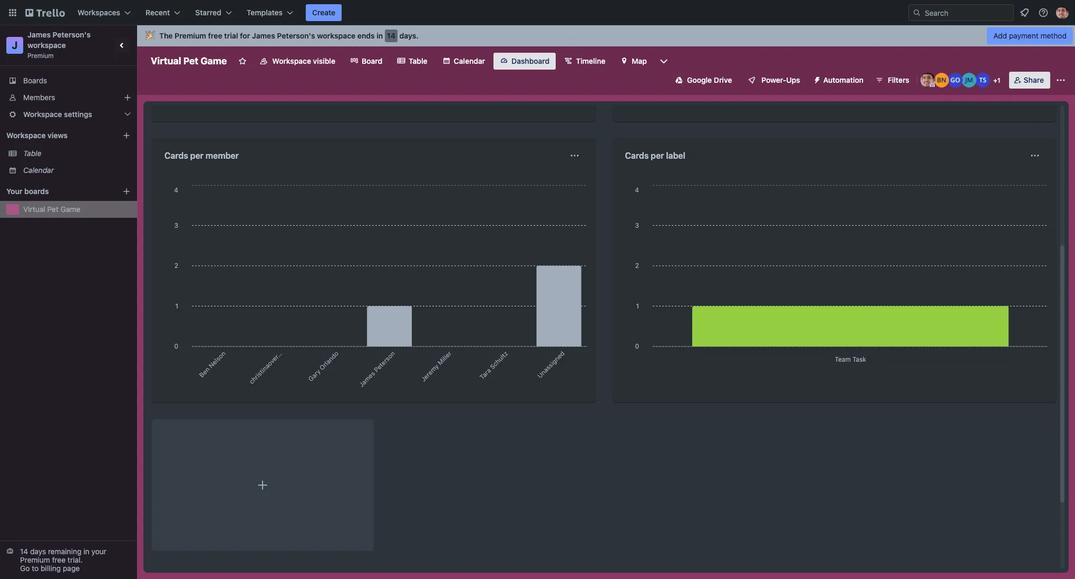 Task type: describe. For each thing, give the bounding box(es) containing it.
boards
[[24, 187, 49, 196]]

james peterson's workspace premium
[[27, 30, 93, 60]]

virtual pet game link
[[23, 204, 131, 215]]

automation button
[[809, 72, 870, 89]]

james peterson's workspace link
[[27, 30, 93, 50]]

this member is an admin of this board. image
[[930, 83, 935, 88]]

dashboard
[[512, 56, 550, 65]]

add
[[994, 31, 1008, 40]]

add payment method
[[994, 31, 1067, 40]]

payment
[[1009, 31, 1039, 40]]

1 horizontal spatial calendar
[[454, 56, 485, 65]]

map link
[[614, 53, 654, 70]]

j link
[[6, 37, 23, 54]]

map
[[632, 56, 647, 65]]

filters
[[888, 75, 910, 84]]

banner containing 🎉
[[137, 25, 1076, 46]]

add board image
[[122, 187, 131, 196]]

+
[[994, 76, 998, 84]]

ben nelson (bennelson96) image
[[935, 73, 949, 88]]

workspace settings
[[23, 110, 92, 119]]

create a view image
[[122, 131, 131, 140]]

🎉
[[146, 31, 155, 40]]

james inside the james peterson's workspace premium
[[27, 30, 51, 39]]

per for label
[[651, 151, 664, 160]]

create button
[[306, 4, 342, 21]]

ups
[[787, 75, 801, 84]]

trial.
[[68, 555, 83, 564]]

show menu image
[[1056, 75, 1067, 85]]

share button
[[1009, 72, 1051, 89]]

🎉 the premium free trial for james peterson's workspace ends in 14 days.
[[146, 31, 419, 40]]

james inside 'banner'
[[252, 31, 275, 40]]

your
[[6, 187, 22, 196]]

members
[[23, 93, 55, 102]]

cards for cards per member
[[165, 151, 188, 160]]

share
[[1024, 75, 1044, 84]]

workspace views
[[6, 131, 68, 140]]

label
[[666, 151, 686, 160]]

virtual pet game inside 'virtual pet game' text field
[[151, 55, 227, 66]]

days
[[30, 547, 46, 556]]

gary orlando (garyorlando) image
[[948, 73, 963, 88]]

star or unstar board image
[[239, 57, 247, 65]]

workspace visible
[[272, 56, 335, 65]]

boards
[[23, 76, 47, 85]]

member
[[206, 151, 239, 160]]

power-ups
[[762, 75, 801, 84]]

1
[[998, 76, 1001, 84]]

google drive icon image
[[676, 76, 683, 84]]

the
[[159, 31, 173, 40]]

in inside 14 days remaining in your premium free trial. go to billing page
[[83, 547, 89, 556]]

jeremy miller (jeremymiller198) image
[[962, 73, 977, 88]]

board
[[362, 56, 383, 65]]

starred button
[[189, 4, 238, 21]]

Board name text field
[[146, 53, 232, 70]]

0 vertical spatial calendar link
[[436, 53, 492, 70]]

tara schultz (taraschultz7) image
[[976, 73, 990, 88]]

your boards
[[6, 187, 49, 196]]

primary element
[[0, 0, 1076, 25]]

per for member
[[190, 151, 204, 160]]

customize views image
[[659, 56, 669, 66]]

0 horizontal spatial table link
[[23, 148, 131, 159]]

premium inside the james peterson's workspace premium
[[27, 52, 54, 60]]

page
[[63, 564, 80, 573]]

0 horizontal spatial table
[[23, 149, 41, 158]]

workspace visible button
[[253, 53, 342, 70]]

Search field
[[922, 5, 1014, 21]]

workspace settings button
[[0, 106, 137, 123]]

workspaces
[[78, 8, 120, 17]]



Task type: vqa. For each thing, say whether or not it's contained in the screenshot.
remaining
yes



Task type: locate. For each thing, give the bounding box(es) containing it.
visible
[[313, 56, 335, 65]]

workspace left views
[[6, 131, 46, 140]]

billing
[[41, 564, 61, 573]]

search image
[[913, 8, 922, 17]]

1 vertical spatial workspace
[[27, 41, 66, 50]]

0 vertical spatial game
[[201, 55, 227, 66]]

open information menu image
[[1039, 7, 1049, 18]]

workspace inside button
[[272, 56, 311, 65]]

workspace down 🎉 the premium free trial for james peterson's workspace ends in 14 days.
[[272, 56, 311, 65]]

cards left label
[[625, 151, 649, 160]]

table link
[[391, 53, 434, 70], [23, 148, 131, 159]]

workspace down members
[[23, 110, 62, 119]]

cards
[[165, 151, 188, 160], [625, 151, 649, 160]]

game left star or unstar board icon
[[201, 55, 227, 66]]

james peterson (jamespeterson93) image
[[921, 73, 936, 88]]

1 horizontal spatial virtual pet game
[[151, 55, 227, 66]]

templates button
[[240, 4, 300, 21]]

premium inside 14 days remaining in your premium free trial. go to billing page
[[20, 555, 50, 564]]

1 vertical spatial virtual
[[23, 205, 45, 214]]

virtual pet game down your boards with 1 items element on the top left of page
[[23, 205, 80, 214]]

1 vertical spatial free
[[52, 555, 66, 564]]

google drive button
[[669, 72, 739, 89]]

trial
[[224, 31, 238, 40]]

power-ups button
[[741, 72, 807, 89]]

0 vertical spatial free
[[208, 31, 222, 40]]

game
[[201, 55, 227, 66], [61, 205, 80, 214]]

confetti image
[[146, 31, 155, 40]]

free inside 14 days remaining in your premium free trial. go to billing page
[[52, 555, 66, 564]]

1 horizontal spatial cards
[[625, 151, 649, 160]]

per left label
[[651, 151, 664, 160]]

table link down "days."
[[391, 53, 434, 70]]

0 vertical spatial calendar
[[454, 56, 485, 65]]

pet inside text field
[[183, 55, 198, 66]]

peterson's down back to home image
[[53, 30, 91, 39]]

j
[[12, 39, 18, 51]]

virtual down the
[[151, 55, 181, 66]]

workspace navigation collapse icon image
[[115, 38, 130, 53]]

0 vertical spatial 14
[[387, 31, 396, 40]]

workspace for workspace views
[[6, 131, 46, 140]]

workspaces button
[[71, 4, 137, 21]]

0 horizontal spatial peterson's
[[53, 30, 91, 39]]

0 horizontal spatial workspace
[[27, 41, 66, 50]]

2 cards from the left
[[625, 151, 649, 160]]

virtual inside text field
[[151, 55, 181, 66]]

2 per from the left
[[651, 151, 664, 160]]

method
[[1041, 31, 1067, 40]]

0 horizontal spatial 14
[[20, 547, 28, 556]]

settings
[[64, 110, 92, 119]]

2 vertical spatial premium
[[20, 555, 50, 564]]

1 vertical spatial 14
[[20, 547, 28, 556]]

james
[[27, 30, 51, 39], [252, 31, 275, 40]]

templates
[[247, 8, 283, 17]]

peterson's
[[53, 30, 91, 39], [277, 31, 315, 40]]

0 vertical spatial in
[[377, 31, 383, 40]]

table
[[409, 56, 428, 65], [23, 149, 41, 158]]

pet
[[183, 55, 198, 66], [47, 205, 59, 214]]

1 horizontal spatial 14
[[387, 31, 396, 40]]

0 horizontal spatial in
[[83, 547, 89, 556]]

sm image
[[809, 72, 824, 87]]

to
[[32, 564, 39, 573]]

game down your boards with 1 items element on the top left of page
[[61, 205, 80, 214]]

members link
[[0, 89, 137, 106]]

+ 1
[[994, 76, 1001, 84]]

in right ends on the top
[[377, 31, 383, 40]]

virtual pet game inside virtual pet game link
[[23, 205, 80, 214]]

game inside virtual pet game link
[[61, 205, 80, 214]]

workspace for workspace visible
[[272, 56, 311, 65]]

1 vertical spatial table
[[23, 149, 41, 158]]

google
[[687, 75, 712, 84]]

go to billing page link
[[20, 564, 80, 573]]

timeline
[[576, 56, 606, 65]]

0 vertical spatial virtual
[[151, 55, 181, 66]]

1 horizontal spatial table link
[[391, 53, 434, 70]]

remaining
[[48, 547, 81, 556]]

14 inside 14 days remaining in your premium free trial. go to billing page
[[20, 547, 28, 556]]

virtual down boards
[[23, 205, 45, 214]]

add payment method link
[[988, 27, 1073, 44]]

table down "days."
[[409, 56, 428, 65]]

virtual pet game down the
[[151, 55, 227, 66]]

game inside 'virtual pet game' text field
[[201, 55, 227, 66]]

table link down views
[[23, 148, 131, 159]]

1 horizontal spatial peterson's
[[277, 31, 315, 40]]

0 vertical spatial pet
[[183, 55, 198, 66]]

workspace down the create button
[[317, 31, 356, 40]]

0 horizontal spatial per
[[190, 151, 204, 160]]

in left your
[[83, 547, 89, 556]]

james peterson (jamespeterson93) image
[[1057, 6, 1069, 19]]

0 horizontal spatial virtual pet game
[[23, 205, 80, 214]]

per
[[190, 151, 204, 160], [651, 151, 664, 160]]

1 horizontal spatial free
[[208, 31, 222, 40]]

1 vertical spatial premium
[[27, 52, 54, 60]]

0 horizontal spatial calendar
[[23, 166, 54, 175]]

premium
[[175, 31, 206, 40], [27, 52, 54, 60], [20, 555, 50, 564]]

power-
[[762, 75, 787, 84]]

for
[[240, 31, 250, 40]]

free inside 'banner'
[[208, 31, 222, 40]]

views
[[48, 131, 68, 140]]

14 left "days."
[[387, 31, 396, 40]]

table down workspace views
[[23, 149, 41, 158]]

1 horizontal spatial per
[[651, 151, 664, 160]]

virtual pet game
[[151, 55, 227, 66], [23, 205, 80, 214]]

1 vertical spatial virtual pet game
[[23, 205, 80, 214]]

premium inside 'banner'
[[175, 31, 206, 40]]

1 horizontal spatial calendar link
[[436, 53, 492, 70]]

boards link
[[0, 72, 137, 89]]

0 horizontal spatial james
[[27, 30, 51, 39]]

timeline link
[[558, 53, 612, 70]]

board link
[[344, 53, 389, 70]]

recent button
[[139, 4, 187, 21]]

james right for
[[252, 31, 275, 40]]

your boards with 1 items element
[[6, 185, 107, 198]]

0 horizontal spatial calendar link
[[23, 165, 131, 176]]

0 vertical spatial workspace
[[317, 31, 356, 40]]

cards per member
[[165, 151, 239, 160]]

0 horizontal spatial pet
[[47, 205, 59, 214]]

workspace inside popup button
[[23, 110, 62, 119]]

back to home image
[[25, 4, 65, 21]]

cards per label
[[625, 151, 686, 160]]

google drive
[[687, 75, 732, 84]]

days.
[[400, 31, 419, 40]]

workspace right 'j'
[[27, 41, 66, 50]]

0 vertical spatial table link
[[391, 53, 434, 70]]

14 days remaining in your premium free trial. go to billing page
[[20, 547, 106, 573]]

1 horizontal spatial pet
[[183, 55, 198, 66]]

0 vertical spatial premium
[[175, 31, 206, 40]]

1 horizontal spatial table
[[409, 56, 428, 65]]

1 horizontal spatial james
[[252, 31, 275, 40]]

drive
[[714, 75, 732, 84]]

workspace for workspace settings
[[23, 110, 62, 119]]

1 horizontal spatial virtual
[[151, 55, 181, 66]]

1 horizontal spatial in
[[377, 31, 383, 40]]

14
[[387, 31, 396, 40], [20, 547, 28, 556]]

filters button
[[872, 72, 913, 89]]

0 horizontal spatial virtual
[[23, 205, 45, 214]]

calendar
[[454, 56, 485, 65], [23, 166, 54, 175]]

0 vertical spatial table
[[409, 56, 428, 65]]

1 vertical spatial calendar
[[23, 166, 54, 175]]

1 vertical spatial calendar link
[[23, 165, 131, 176]]

your
[[91, 547, 106, 556]]

go
[[20, 564, 30, 573]]

0 horizontal spatial game
[[61, 205, 80, 214]]

1 vertical spatial in
[[83, 547, 89, 556]]

recent
[[146, 8, 170, 17]]

1 cards from the left
[[165, 151, 188, 160]]

1 per from the left
[[190, 151, 204, 160]]

1 vertical spatial game
[[61, 205, 80, 214]]

0 notifications image
[[1019, 6, 1031, 19]]

1 vertical spatial workspace
[[23, 110, 62, 119]]

ends
[[358, 31, 375, 40]]

workspace
[[272, 56, 311, 65], [23, 110, 62, 119], [6, 131, 46, 140]]

peterson's inside the james peterson's workspace premium
[[53, 30, 91, 39]]

calendar link
[[436, 53, 492, 70], [23, 165, 131, 176]]

starred
[[195, 8, 221, 17]]

per left member
[[190, 151, 204, 160]]

workspace inside the james peterson's workspace premium
[[27, 41, 66, 50]]

0 horizontal spatial free
[[52, 555, 66, 564]]

in
[[377, 31, 383, 40], [83, 547, 89, 556]]

1 vertical spatial table link
[[23, 148, 131, 159]]

0 horizontal spatial cards
[[165, 151, 188, 160]]

free
[[208, 31, 222, 40], [52, 555, 66, 564]]

automation
[[824, 75, 864, 84]]

1 vertical spatial pet
[[47, 205, 59, 214]]

1 horizontal spatial game
[[201, 55, 227, 66]]

virtual
[[151, 55, 181, 66], [23, 205, 45, 214]]

james down back to home image
[[27, 30, 51, 39]]

in inside 'banner'
[[377, 31, 383, 40]]

workspace
[[317, 31, 356, 40], [27, 41, 66, 50]]

0 vertical spatial workspace
[[272, 56, 311, 65]]

1 horizontal spatial workspace
[[317, 31, 356, 40]]

cards for cards per label
[[625, 151, 649, 160]]

banner
[[137, 25, 1076, 46]]

dashboard link
[[494, 53, 556, 70]]

cards left member
[[165, 151, 188, 160]]

create
[[312, 8, 336, 17]]

peterson's up workspace visible button at the left top
[[277, 31, 315, 40]]

0 vertical spatial virtual pet game
[[151, 55, 227, 66]]

2 vertical spatial workspace
[[6, 131, 46, 140]]

14 left 'days'
[[20, 547, 28, 556]]



